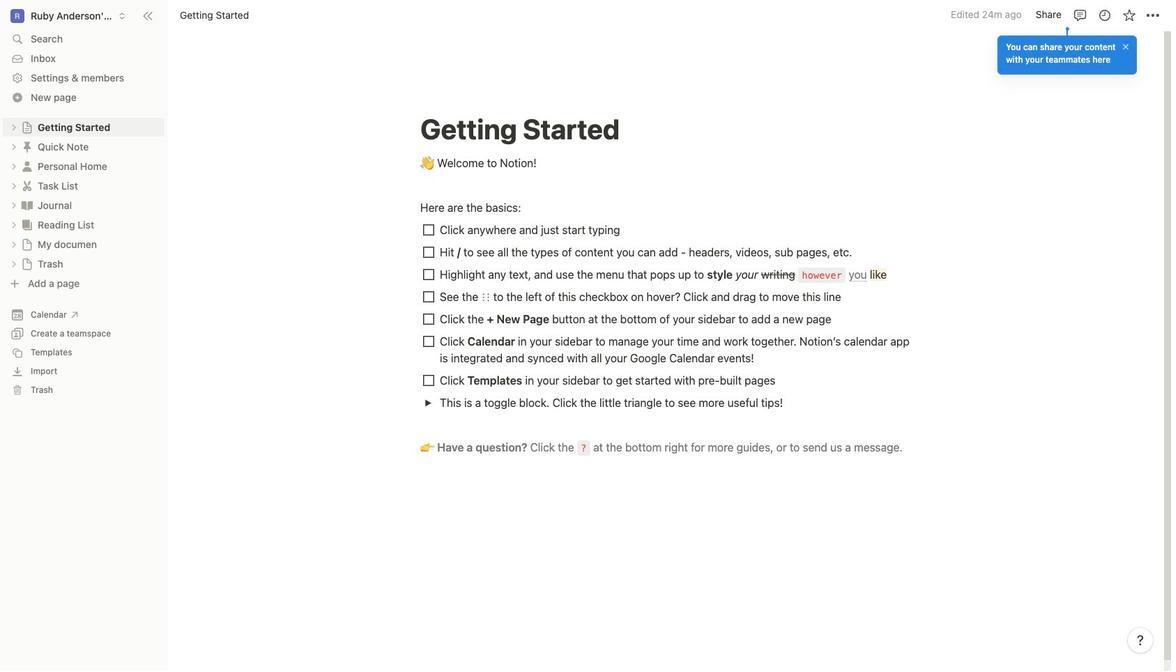 Task type: describe. For each thing, give the bounding box(es) containing it.
👉 image
[[420, 438, 434, 456]]

2 open image from the top
[[10, 143, 18, 151]]

close sidebar image
[[142, 10, 153, 21]]

1 open image from the top
[[10, 123, 18, 131]]

updates image
[[1098, 8, 1112, 22]]

comments image
[[1073, 8, 1087, 22]]



Task type: locate. For each thing, give the bounding box(es) containing it.
favorite image
[[1122, 8, 1136, 22]]

3 open image from the top
[[10, 201, 18, 210]]

👋 image
[[420, 153, 434, 172]]

open image
[[10, 123, 18, 131], [10, 143, 18, 151], [10, 201, 18, 210]]

open image
[[10, 162, 18, 170], [10, 182, 18, 190], [10, 221, 18, 229], [10, 240, 18, 249], [10, 260, 18, 268], [424, 399, 432, 407]]

1 vertical spatial open image
[[10, 143, 18, 151]]

0 vertical spatial open image
[[10, 123, 18, 131]]

2 vertical spatial open image
[[10, 201, 18, 210]]

change page icon image
[[21, 121, 33, 134], [20, 140, 34, 154], [20, 159, 34, 173], [20, 179, 34, 193], [20, 198, 34, 212], [20, 218, 34, 232], [21, 238, 33, 251], [21, 258, 33, 270]]



Task type: vqa. For each thing, say whether or not it's contained in the screenshot.
🎨 icon
no



